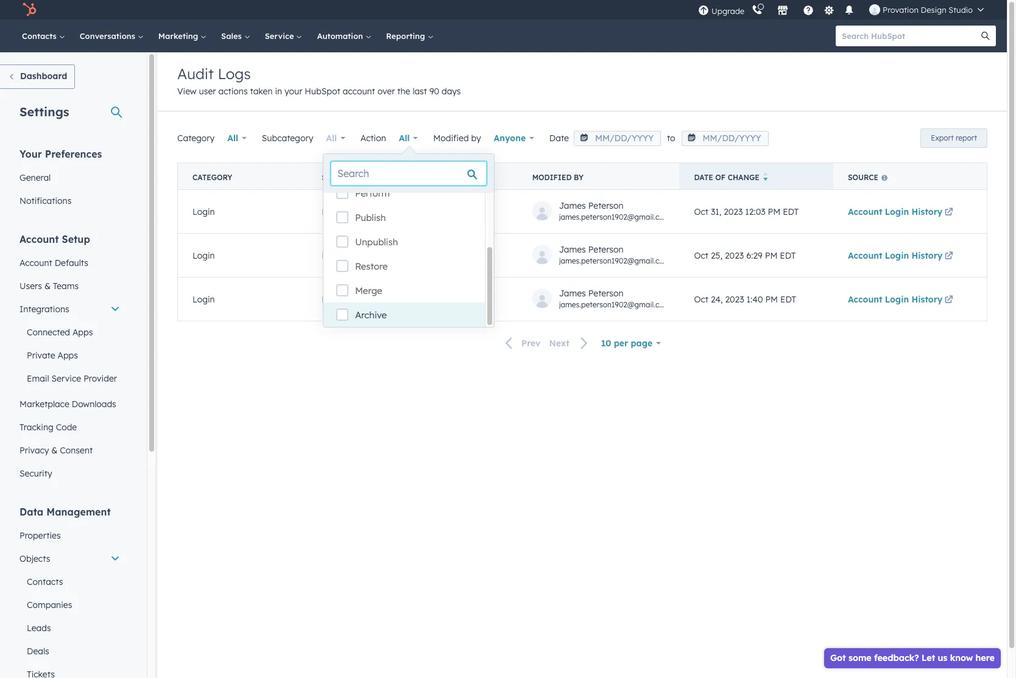 Task type: locate. For each thing, give the bounding box(es) containing it.
account login history link for oct 31, 2023 12:03 pm edt
[[848, 206, 956, 217]]

logs
[[218, 65, 251, 83]]

notifications image
[[844, 5, 855, 16]]

service right sales "link"
[[265, 31, 296, 41]]

3 peterson from the top
[[588, 288, 624, 299]]

login succeeded up unpublish
[[322, 206, 391, 217]]

all button down hubspot
[[318, 126, 353, 150]]

your
[[19, 148, 42, 160]]

1 all from the left
[[227, 133, 238, 144]]

1 vertical spatial contacts
[[27, 577, 63, 588]]

0 horizontal spatial service
[[51, 373, 81, 384]]

hubspot link
[[15, 2, 46, 17]]

1 vertical spatial account login history link
[[848, 250, 956, 261]]

studio
[[949, 5, 973, 15]]

contacts inside data management element
[[27, 577, 63, 588]]

0 vertical spatial contacts
[[22, 31, 59, 41]]

service down private apps link
[[51, 373, 81, 384]]

0 vertical spatial date
[[549, 133, 569, 144]]

account login history for oct 25, 2023 6:29 pm edt
[[848, 250, 943, 261]]

1 horizontal spatial modified
[[532, 173, 572, 182]]

1 horizontal spatial date
[[694, 173, 713, 182]]

0 vertical spatial subcategory
[[262, 133, 313, 144]]

design
[[921, 5, 947, 15]]

0 vertical spatial by
[[471, 133, 481, 144]]

mm/dd/yyyy text field up date of change
[[681, 131, 769, 146]]

perform
[[355, 188, 390, 199], [451, 294, 484, 305]]

date inside button
[[694, 173, 713, 182]]

1 succeeded from the top
[[346, 206, 391, 217]]

merge
[[355, 285, 382, 297]]

list box containing perform
[[324, 181, 494, 327]]

2 vertical spatial login succeeded
[[322, 294, 391, 305]]

0 horizontal spatial all
[[227, 133, 238, 144]]

0 vertical spatial &
[[44, 281, 51, 292]]

account login history link
[[848, 206, 956, 217], [848, 250, 956, 261], [848, 294, 956, 305]]

succeeded for oct 24, 2023 1:40 pm edt
[[346, 294, 391, 305]]

modified
[[433, 133, 469, 144], [532, 173, 572, 182]]

2 login succeeded from the top
[[322, 250, 391, 261]]

1 horizontal spatial by
[[574, 173, 584, 182]]

& right users
[[44, 281, 51, 292]]

2023 right 24,
[[725, 294, 744, 305]]

email
[[27, 373, 49, 384]]

privacy
[[19, 445, 49, 456]]

3 james.peterson1902@gmail.com from the top
[[559, 300, 671, 310]]

10 per page
[[601, 338, 653, 349]]

james peterson james.peterson1902@gmail.com for oct 31, 2023 12:03 pm edt
[[559, 200, 671, 222]]

0 vertical spatial account login history link
[[848, 206, 956, 217]]

login succeeded for oct 25, 2023 6:29 pm edt
[[322, 250, 391, 261]]

2 vertical spatial pm
[[765, 294, 778, 305]]

publish
[[355, 212, 386, 224]]

2 vertical spatial james.peterson1902@gmail.com
[[559, 300, 671, 310]]

2 vertical spatial 2023
[[725, 294, 744, 305]]

1 horizontal spatial action
[[451, 173, 481, 182]]

1 vertical spatial modified by
[[532, 173, 584, 182]]

1 history from the top
[[912, 206, 943, 217]]

1 vertical spatial &
[[51, 445, 57, 456]]

subcategory
[[262, 133, 313, 144], [322, 173, 377, 182]]

change
[[728, 173, 760, 182]]

dashboard
[[20, 71, 67, 82]]

1 vertical spatial subcategory
[[322, 173, 377, 182]]

source
[[848, 173, 879, 182]]

marketplaces button
[[770, 0, 796, 19]]

your preferences
[[19, 148, 102, 160]]

contacts link up companies
[[12, 571, 127, 594]]

all up search search field
[[399, 133, 410, 144]]

1 horizontal spatial perform
[[451, 294, 484, 305]]

0 vertical spatial james.peterson1902@gmail.com
[[559, 213, 671, 222]]

3 account login history from the top
[[848, 294, 943, 305]]

2 history from the top
[[912, 250, 943, 261]]

10
[[601, 338, 611, 349]]

contacts
[[22, 31, 59, 41], [27, 577, 63, 588]]

0 horizontal spatial perform
[[355, 188, 390, 199]]

oct left 24,
[[694, 294, 709, 305]]

account for oct 31, 2023 12:03 pm edt
[[848, 206, 883, 217]]

notifications button
[[839, 0, 860, 19]]

all button
[[391, 126, 426, 150]]

2 vertical spatial history
[[912, 294, 943, 305]]

1 vertical spatial date
[[694, 173, 713, 182]]

0 vertical spatial login succeeded
[[322, 206, 391, 217]]

1 vertical spatial service
[[51, 373, 81, 384]]

conversations
[[80, 31, 138, 41]]

modified down anyone popup button
[[532, 173, 572, 182]]

2 vertical spatial peterson
[[588, 288, 624, 299]]

actions
[[218, 86, 248, 97]]

2 all from the left
[[326, 133, 337, 144]]

1 link opens in a new window image from the top
[[945, 252, 953, 261]]

upgrade image
[[698, 5, 709, 16]]

all button down actions
[[220, 126, 255, 150]]

1 login succeeded from the top
[[322, 206, 391, 217]]

pm right 6:29
[[765, 250, 778, 261]]

2 peterson from the top
[[588, 244, 624, 255]]

contacts down hubspot link
[[22, 31, 59, 41]]

oct for oct 25, 2023 6:29 pm edt
[[694, 250, 709, 261]]

1 james peterson james.peterson1902@gmail.com from the top
[[559, 200, 671, 222]]

1 horizontal spatial mm/dd/yyyy text field
[[681, 131, 769, 146]]

account setup element
[[12, 233, 127, 486]]

list box
[[324, 181, 494, 327]]

security link
[[12, 462, 127, 486]]

hubspot
[[305, 86, 340, 97]]

oct left 25,
[[694, 250, 709, 261]]

10 per page button
[[596, 331, 666, 356]]

succeeded for oct 31, 2023 12:03 pm edt
[[346, 206, 391, 217]]

1 horizontal spatial all
[[326, 133, 337, 144]]

0 vertical spatial contacts link
[[15, 19, 72, 52]]

edt
[[783, 206, 799, 217], [780, 250, 796, 261], [780, 294, 796, 305]]

upgrade
[[712, 6, 745, 16]]

contacts up companies
[[27, 577, 63, 588]]

1 vertical spatial login succeeded
[[322, 250, 391, 261]]

integrations
[[19, 304, 69, 315]]

1 horizontal spatial all button
[[318, 126, 353, 150]]

0 vertical spatial james peterson james.peterson1902@gmail.com
[[559, 200, 671, 222]]

3 all from the left
[[399, 133, 410, 144]]

2 all button from the left
[[318, 126, 353, 150]]

james.peterson1902@gmail.com for oct 31, 2023 12:03 pm edt
[[559, 213, 671, 222]]

integrations button
[[12, 298, 127, 321]]

25,
[[711, 250, 723, 261]]

mm/dd/yyyy text field left to on the top
[[574, 131, 661, 146]]

2023 right "31,"
[[724, 206, 743, 217]]

user
[[199, 86, 216, 97]]

0 vertical spatial account login history
[[848, 206, 943, 217]]

all down hubspot
[[326, 133, 337, 144]]

0 vertical spatial succeeded
[[346, 206, 391, 217]]

1 vertical spatial james peterson james.peterson1902@gmail.com
[[559, 244, 671, 266]]

2023 for 6:29
[[725, 250, 744, 261]]

category
[[177, 133, 215, 144], [193, 173, 232, 182]]

all down actions
[[227, 133, 238, 144]]

subcategory down your
[[262, 133, 313, 144]]

0 horizontal spatial &
[[44, 281, 51, 292]]

james for oct 25, 2023 6:29 pm edt
[[559, 244, 586, 255]]

3 james peterson james.peterson1902@gmail.com from the top
[[559, 288, 671, 310]]

history for oct 24, 2023 1:40 pm edt
[[912, 294, 943, 305]]

Search HubSpot search field
[[836, 26, 985, 46]]

1 vertical spatial edt
[[780, 250, 796, 261]]

hubspot image
[[22, 2, 37, 17]]

0 vertical spatial category
[[177, 133, 215, 144]]

1 vertical spatial contacts link
[[12, 571, 127, 594]]

2023 right 25,
[[725, 250, 744, 261]]

date left "of"
[[694, 173, 713, 182]]

1 vertical spatial succeeded
[[346, 250, 391, 261]]

next button
[[545, 336, 596, 352]]

marketing link
[[151, 19, 214, 52]]

login succeeded down unpublish
[[322, 250, 391, 261]]

help image
[[803, 5, 814, 16]]

0 vertical spatial modified
[[433, 133, 469, 144]]

modified by down days
[[433, 133, 481, 144]]

days
[[442, 86, 461, 97]]

1 vertical spatial james
[[559, 244, 586, 255]]

& for users
[[44, 281, 51, 292]]

edt right 12:03
[[783, 206, 799, 217]]

date of change button
[[680, 163, 833, 190]]

privacy & consent link
[[12, 439, 127, 462]]

0 vertical spatial peterson
[[588, 200, 624, 211]]

pagination navigation
[[498, 336, 596, 352]]

1 all button from the left
[[220, 126, 255, 150]]

modified by down anyone popup button
[[532, 173, 584, 182]]

pm right 1:40
[[765, 294, 778, 305]]

0 vertical spatial link opens in a new window image
[[945, 252, 953, 261]]

service inside email service provider link
[[51, 373, 81, 384]]

peterson
[[588, 200, 624, 211], [588, 244, 624, 255], [588, 288, 624, 299]]

private
[[27, 350, 55, 361]]

1 vertical spatial james.peterson1902@gmail.com
[[559, 256, 671, 266]]

0 horizontal spatial date
[[549, 133, 569, 144]]

account login history for oct 24, 2023 1:40 pm edt
[[848, 294, 943, 305]]

modified by
[[433, 133, 481, 144], [532, 173, 584, 182]]

marketplaces image
[[777, 5, 788, 16]]

2 james.peterson1902@gmail.com from the top
[[559, 256, 671, 266]]

login succeeded for oct 31, 2023 12:03 pm edt
[[322, 206, 391, 217]]

link opens in a new window image
[[945, 252, 953, 261], [945, 296, 953, 305]]

0 horizontal spatial mm/dd/yyyy text field
[[574, 131, 661, 146]]

1 vertical spatial by
[[574, 173, 584, 182]]

apps up private apps link
[[72, 327, 93, 338]]

2 vertical spatial account login history link
[[848, 294, 956, 305]]

0 vertical spatial perform
[[355, 188, 390, 199]]

contacts link for conversations link
[[15, 19, 72, 52]]

0 vertical spatial pm
[[768, 206, 781, 217]]

modified right all dropdown button
[[433, 133, 469, 144]]

settings
[[19, 104, 69, 119]]

link opens in a new window image for oct 25, 2023 6:29 pm edt
[[945, 252, 953, 261]]

management
[[46, 506, 111, 518]]

contacts link down hubspot link
[[15, 19, 72, 52]]

deals link
[[12, 640, 127, 663]]

0 vertical spatial apps
[[72, 327, 93, 338]]

menu containing provation design studio
[[697, 0, 992, 19]]

3 history from the top
[[912, 294, 943, 305]]

0 horizontal spatial all button
[[220, 126, 255, 150]]

descending sort. press to sort ascending. image
[[763, 172, 768, 181]]

edt right 6:29
[[780, 250, 796, 261]]

pm for 6:29
[[765, 250, 778, 261]]

pm right 12:03
[[768, 206, 781, 217]]

1 james from the top
[[559, 200, 586, 211]]

export report button
[[921, 129, 988, 148]]

oct left "31,"
[[694, 206, 709, 217]]

defaults
[[55, 258, 88, 269]]

date right anyone popup button
[[549, 133, 569, 144]]

menu
[[697, 0, 992, 19]]

90
[[429, 86, 439, 97]]

0 horizontal spatial subcategory
[[262, 133, 313, 144]]

& right privacy
[[51, 445, 57, 456]]

0 vertical spatial edt
[[783, 206, 799, 217]]

6:29
[[746, 250, 763, 261]]

all for subcategory
[[326, 133, 337, 144]]

2 account login history link from the top
[[848, 250, 956, 261]]

succeeded up archive
[[346, 294, 391, 305]]

peterson for oct 24, 2023 1:40 pm edt
[[588, 288, 624, 299]]

& inside "link"
[[44, 281, 51, 292]]

edt right 1:40
[[780, 294, 796, 305]]

tracking code
[[19, 422, 77, 433]]

apps up email service provider link at the bottom of page
[[58, 350, 78, 361]]

1 vertical spatial history
[[912, 250, 943, 261]]

oct
[[694, 206, 709, 217], [694, 250, 709, 261], [694, 294, 709, 305]]

1 peterson from the top
[[588, 200, 624, 211]]

pm
[[768, 206, 781, 217], [765, 250, 778, 261], [765, 294, 778, 305]]

1 mm/dd/yyyy text field from the left
[[574, 131, 661, 146]]

0 vertical spatial oct
[[694, 206, 709, 217]]

notifications link
[[12, 189, 127, 213]]

3 oct from the top
[[694, 294, 709, 305]]

1 vertical spatial peterson
[[588, 244, 624, 255]]

2 vertical spatial account login history
[[848, 294, 943, 305]]

1 account login history from the top
[[848, 206, 943, 217]]

subcategory up publish
[[322, 173, 377, 182]]

1 vertical spatial pm
[[765, 250, 778, 261]]

2 vertical spatial james peterson james.peterson1902@gmail.com
[[559, 288, 671, 310]]

all inside dropdown button
[[399, 133, 410, 144]]

0 vertical spatial service
[[265, 31, 296, 41]]

0 horizontal spatial modified
[[433, 133, 469, 144]]

login succeeded for oct 24, 2023 1:40 pm edt
[[322, 294, 391, 305]]

succeeded
[[346, 206, 391, 217], [346, 250, 391, 261], [346, 294, 391, 305]]

2 vertical spatial succeeded
[[346, 294, 391, 305]]

0 horizontal spatial modified by
[[433, 133, 481, 144]]

succeeded up unpublish
[[346, 206, 391, 217]]

2 vertical spatial edt
[[780, 294, 796, 305]]

2 link opens in a new window image from the top
[[945, 296, 953, 305]]

search image
[[982, 32, 990, 40]]

james
[[559, 200, 586, 211], [559, 244, 586, 255], [559, 288, 586, 299]]

2 succeeded from the top
[[346, 250, 391, 261]]

2 account login history from the top
[[848, 250, 943, 261]]

0 vertical spatial james
[[559, 200, 586, 211]]

prev button
[[498, 336, 545, 352]]

1 vertical spatial 2023
[[725, 250, 744, 261]]

0 horizontal spatial action
[[361, 133, 386, 144]]

0 vertical spatial history
[[912, 206, 943, 217]]

the
[[397, 86, 410, 97]]

1 account login history link from the top
[[848, 206, 956, 217]]

2 vertical spatial james
[[559, 288, 586, 299]]

0 vertical spatial 2023
[[724, 206, 743, 217]]

help button
[[798, 0, 819, 19]]

1 horizontal spatial modified by
[[532, 173, 584, 182]]

3 james from the top
[[559, 288, 586, 299]]

2 vertical spatial oct
[[694, 294, 709, 305]]

login succeeded up archive
[[322, 294, 391, 305]]

2 oct from the top
[[694, 250, 709, 261]]

peterson for oct 25, 2023 6:29 pm edt
[[588, 244, 624, 255]]

oct for oct 24, 2023 1:40 pm edt
[[694, 294, 709, 305]]

1 vertical spatial account login history
[[848, 250, 943, 261]]

1 horizontal spatial &
[[51, 445, 57, 456]]

3 login succeeded from the top
[[322, 294, 391, 305]]

audit
[[177, 65, 214, 83]]

1 horizontal spatial service
[[265, 31, 296, 41]]

1 oct from the top
[[694, 206, 709, 217]]

data management
[[19, 506, 111, 518]]

2 mm/dd/yyyy text field from the left
[[681, 131, 769, 146]]

2 horizontal spatial all
[[399, 133, 410, 144]]

3 account login history link from the top
[[848, 294, 956, 305]]

link opens in a new window image for oct 24, 2023 1:40 pm edt
[[945, 296, 953, 305]]

2 james peterson james.peterson1902@gmail.com from the top
[[559, 244, 671, 266]]

link opens in a new window image
[[945, 208, 953, 217], [945, 208, 953, 217], [945, 252, 953, 261], [945, 296, 953, 305]]

1 james.peterson1902@gmail.com from the top
[[559, 213, 671, 222]]

1 vertical spatial apps
[[58, 350, 78, 361]]

0 vertical spatial action
[[361, 133, 386, 144]]

1 vertical spatial link opens in a new window image
[[945, 296, 953, 305]]

1 vertical spatial oct
[[694, 250, 709, 261]]

2 james from the top
[[559, 244, 586, 255]]

anyone
[[494, 133, 526, 144]]

private apps
[[27, 350, 78, 361]]

login
[[193, 206, 215, 217], [322, 206, 344, 217], [885, 206, 909, 217], [193, 250, 215, 261], [322, 250, 344, 261], [885, 250, 909, 261], [193, 294, 215, 305], [322, 294, 344, 305], [885, 294, 909, 305]]

succeeded down unpublish
[[346, 250, 391, 261]]

3 succeeded from the top
[[346, 294, 391, 305]]

MM/DD/YYYY text field
[[574, 131, 661, 146], [681, 131, 769, 146]]

pm for 12:03
[[768, 206, 781, 217]]

to
[[667, 133, 675, 144]]



Task type: describe. For each thing, give the bounding box(es) containing it.
users & teams
[[19, 281, 79, 292]]

sales link
[[214, 19, 258, 52]]

2023 for 12:03
[[724, 206, 743, 217]]

all for action
[[399, 133, 410, 144]]

Search search field
[[331, 161, 487, 186]]

connected
[[27, 327, 70, 338]]

sales
[[221, 31, 244, 41]]

downloads
[[72, 399, 116, 410]]

leads
[[27, 623, 51, 634]]

taken
[[250, 86, 273, 97]]

account login history for oct 31, 2023 12:03 pm edt
[[848, 206, 943, 217]]

oct for oct 31, 2023 12:03 pm edt
[[694, 206, 709, 217]]

1 horizontal spatial subcategory
[[322, 173, 377, 182]]

prev
[[522, 338, 541, 349]]

1 vertical spatial perform
[[451, 294, 484, 305]]

edt for oct 31, 2023 12:03 pm edt
[[783, 206, 799, 217]]

audit logs view user actions taken in your hubspot account over the last 90 days
[[177, 65, 461, 97]]

contacts link for companies link
[[12, 571, 127, 594]]

1 vertical spatial modified
[[532, 173, 572, 182]]

account login history link for oct 24, 2023 1:40 pm edt
[[848, 294, 956, 305]]

james peterson james.peterson1902@gmail.com for oct 25, 2023 6:29 pm edt
[[559, 244, 671, 266]]

link opens in a new window image for oct 25, 2023 6:29 pm edt
[[945, 252, 953, 261]]

automation
[[317, 31, 365, 41]]

settings image
[[823, 5, 834, 16]]

automation link
[[310, 19, 379, 52]]

unpublish
[[355, 236, 398, 248]]

service link
[[258, 19, 310, 52]]

history for oct 25, 2023 6:29 pm edt
[[912, 250, 943, 261]]

0 vertical spatial modified by
[[433, 133, 481, 144]]

apps for connected apps
[[72, 327, 93, 338]]

james peterson image
[[869, 4, 880, 15]]

edt for oct 25, 2023 6:29 pm edt
[[780, 250, 796, 261]]

archive
[[355, 310, 387, 321]]

12:03
[[745, 206, 766, 217]]

email service provider
[[27, 373, 117, 384]]

of
[[715, 173, 726, 182]]

data management element
[[12, 506, 127, 679]]

account for oct 25, 2023 6:29 pm edt
[[848, 250, 883, 261]]

properties link
[[12, 525, 127, 548]]

objects
[[19, 554, 50, 565]]

all button for subcategory
[[318, 126, 353, 150]]

date for date
[[549, 133, 569, 144]]

account for oct 24, 2023 1:40 pm edt
[[848, 294, 883, 305]]

per
[[614, 338, 628, 349]]

2023 for 1:40
[[725, 294, 744, 305]]

leads link
[[12, 617, 127, 640]]

marketing
[[158, 31, 200, 41]]

teams
[[53, 281, 79, 292]]

service inside service link
[[265, 31, 296, 41]]

oct 24, 2023 1:40 pm edt
[[694, 294, 796, 305]]

your preferences element
[[12, 147, 127, 213]]

search button
[[975, 26, 996, 46]]

apps for private apps
[[58, 350, 78, 361]]

export
[[931, 133, 954, 143]]

1 vertical spatial action
[[451, 173, 481, 182]]

provation design studio button
[[862, 0, 991, 19]]

succeeded for oct 25, 2023 6:29 pm edt
[[346, 250, 391, 261]]

export report
[[931, 133, 977, 143]]

general
[[19, 172, 51, 183]]

privacy & consent
[[19, 445, 93, 456]]

preferences
[[45, 148, 102, 160]]

link opens in a new window image for oct 24, 2023 1:40 pm edt
[[945, 296, 953, 305]]

view
[[177, 86, 197, 97]]

0 horizontal spatial by
[[471, 133, 481, 144]]

companies
[[27, 600, 72, 611]]

deals
[[27, 646, 49, 657]]

oct 25, 2023 6:29 pm edt
[[694, 250, 796, 261]]

reporting
[[386, 31, 427, 41]]

your
[[285, 86, 302, 97]]

settings link
[[821, 3, 837, 16]]

data
[[19, 506, 43, 518]]

private apps link
[[12, 344, 127, 367]]

account
[[343, 86, 375, 97]]

tracking
[[19, 422, 53, 433]]

history for oct 31, 2023 12:03 pm edt
[[912, 206, 943, 217]]

pm for 1:40
[[765, 294, 778, 305]]

notifications
[[19, 196, 72, 207]]

marketplace
[[19, 399, 69, 410]]

next
[[549, 338, 569, 349]]

31,
[[711, 206, 722, 217]]

james for oct 31, 2023 12:03 pm edt
[[559, 200, 586, 211]]

provation
[[883, 5, 919, 15]]

conversations link
[[72, 19, 151, 52]]

security
[[19, 469, 52, 479]]

marketplace downloads link
[[12, 393, 127, 416]]

reporting link
[[379, 19, 441, 52]]

tracking code link
[[12, 416, 127, 439]]

james.peterson1902@gmail.com for oct 24, 2023 1:40 pm edt
[[559, 300, 671, 310]]

general link
[[12, 166, 127, 189]]

last
[[413, 86, 427, 97]]

connected apps link
[[12, 321, 127, 344]]

peterson for oct 31, 2023 12:03 pm edt
[[588, 200, 624, 211]]

over
[[378, 86, 395, 97]]

link opens in a new window image for oct 31, 2023 12:03 pm edt
[[945, 208, 953, 217]]

anyone button
[[486, 126, 542, 150]]

connected apps
[[27, 327, 93, 338]]

calling icon image
[[752, 5, 763, 16]]

properties
[[19, 531, 61, 542]]

companies link
[[12, 594, 127, 617]]

in
[[275, 86, 282, 97]]

setup
[[62, 233, 90, 246]]

account setup
[[19, 233, 90, 246]]

oct 31, 2023 12:03 pm edt
[[694, 206, 799, 217]]

consent
[[60, 445, 93, 456]]

provider
[[84, 373, 117, 384]]

page
[[631, 338, 653, 349]]

date for date of change
[[694, 173, 713, 182]]

all button for category
[[220, 126, 255, 150]]

& for privacy
[[51, 445, 57, 456]]

james for oct 24, 2023 1:40 pm edt
[[559, 288, 586, 299]]

descending sort. press to sort ascending. element
[[763, 172, 768, 183]]

edt for oct 24, 2023 1:40 pm edt
[[780, 294, 796, 305]]

james.peterson1902@gmail.com for oct 25, 2023 6:29 pm edt
[[559, 256, 671, 266]]

account login history link for oct 25, 2023 6:29 pm edt
[[848, 250, 956, 261]]

marketplace downloads
[[19, 399, 116, 410]]

all for category
[[227, 133, 238, 144]]

objects button
[[12, 548, 127, 571]]

account defaults link
[[12, 252, 127, 275]]

1 vertical spatial category
[[193, 173, 232, 182]]

users & teams link
[[12, 275, 127, 298]]

dashboard link
[[0, 65, 75, 89]]

james peterson james.peterson1902@gmail.com for oct 24, 2023 1:40 pm edt
[[559, 288, 671, 310]]

account defaults
[[19, 258, 88, 269]]

code
[[56, 422, 77, 433]]



Task type: vqa. For each thing, say whether or not it's contained in the screenshot.
2nd the Login Succeeded from the bottom of the page
yes



